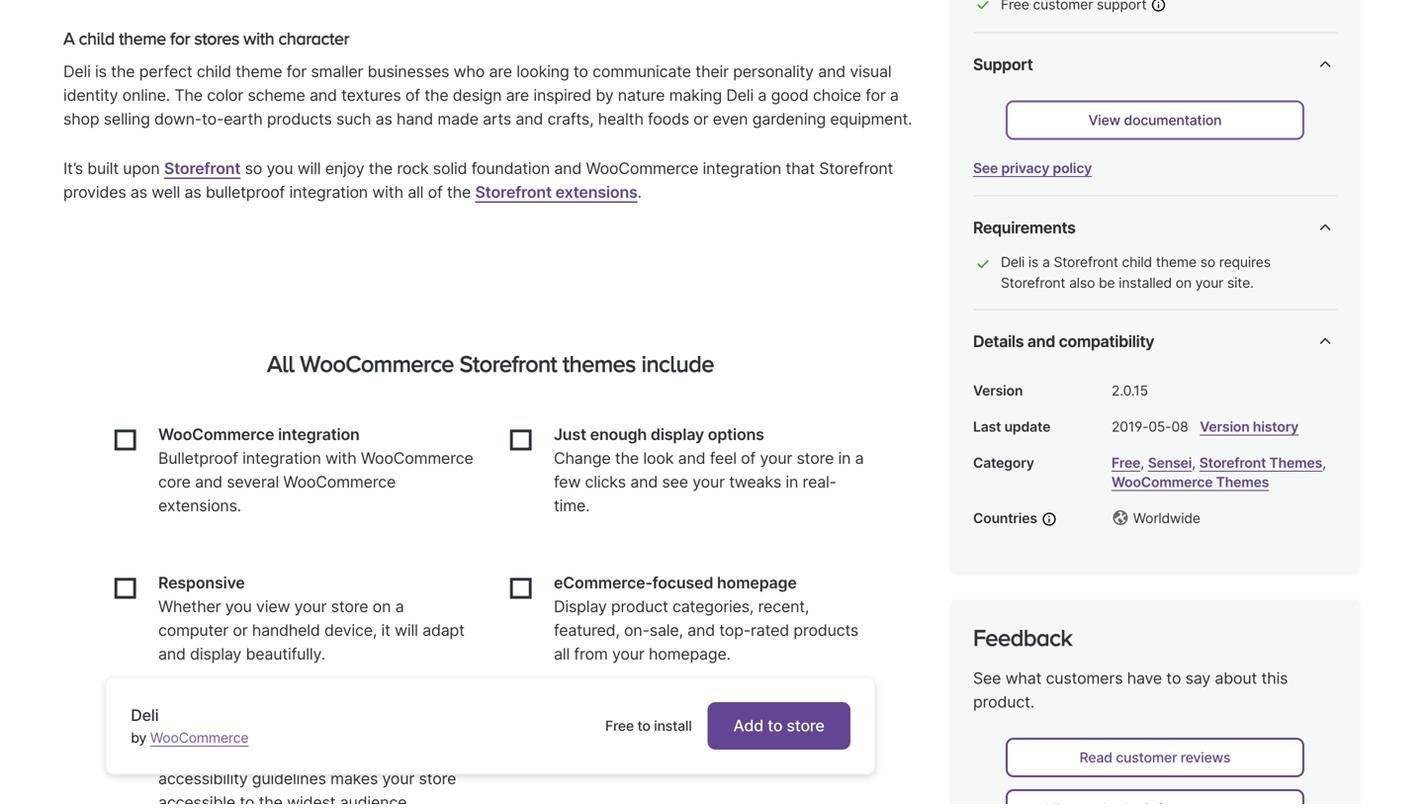 Task type: describe. For each thing, give the bounding box(es) containing it.
1 vertical spatial themes
[[1217, 474, 1270, 491]]

featured,
[[554, 621, 620, 640]]

it's
[[63, 159, 83, 178]]

store inside just enough display options change the look and feel of your store in a few clicks and see your tweaks in real- time.
[[797, 449, 834, 468]]

down-
[[154, 110, 202, 129]]

sensei link
[[1148, 455, 1192, 471]]

include
[[642, 351, 714, 377]]

guidelines
[[252, 770, 326, 789]]

gardening
[[753, 110, 826, 129]]

responsive
[[158, 574, 245, 593]]

extra information image
[[1151, 0, 1167, 13]]

foundation
[[472, 159, 550, 178]]

display inside just enough display options change the look and feel of your store in a few clicks and see your tweaks in real- time.
[[651, 425, 704, 444]]

by inside deli is the perfect child theme for smaller businesses who are looking to communicate their personality and visual identity online. the color scheme and textures of the design are inspired by nature making deli a good choice for a shop selling down-to-earth products such as hand made arts and crafts, health foods or even gardening equipment.
[[596, 86, 614, 105]]

so inside deli is a storefront child theme so requires storefront also be installed on your site.
[[1201, 254, 1216, 271]]

is for a
[[1029, 254, 1039, 271]]

theme for deli is a storefront child theme so requires storefront also be installed on your site.
[[1156, 254, 1197, 271]]

deli for deli by woocommerce
[[131, 706, 159, 725]]

feedback
[[974, 625, 1073, 651]]

see for see privacy policy
[[974, 160, 999, 177]]

responsive whether you view your store on a computer or handheld device, it will adapt and display beautifully.
[[158, 574, 465, 664]]

be
[[1099, 275, 1116, 292]]

choice
[[813, 86, 862, 105]]

woocommerce themes link
[[1112, 474, 1270, 491]]

extensions
[[556, 183, 638, 202]]

woocommerce inside so you will enjoy the rock solid foundation and woocommerce integration that storefront provides as well as bulletproof integration with all of the
[[586, 159, 699, 178]]

see what customers have to say about this product.
[[974, 669, 1289, 712]]

0 horizontal spatial for
[[170, 28, 190, 48]]

clicks
[[585, 473, 626, 492]]

theme for deli is the perfect child theme for smaller businesses who are looking to communicate their personality and visual identity online. the color scheme and textures of the design are inspired by nature making deli a good choice for a shop selling down-to-earth products such as hand made arts and crafts, health foods or even gardening equipment.
[[236, 62, 282, 81]]

storefront down foundation
[[475, 183, 552, 202]]

woocommerce inside deli by woocommerce
[[150, 730, 249, 747]]

enough
[[590, 425, 647, 444]]

tweaks
[[729, 473, 782, 492]]

the up made
[[425, 86, 449, 105]]

details
[[974, 332, 1024, 351]]

all woocommerce storefront themes include
[[267, 351, 714, 377]]

products inside ecommerce-focused homepage display product categories, recent, featured, on-sale, and top-rated products all from your homepage.
[[794, 621, 859, 640]]

arts
[[483, 110, 512, 129]]

version for version history
[[1200, 419, 1250, 435]]

and right arts
[[516, 110, 543, 129]]

install
[[654, 718, 692, 735]]

policy
[[1053, 160, 1093, 177]]

adapt
[[423, 621, 465, 640]]

1 , from the left
[[1141, 455, 1145, 471]]

2.0.15
[[1112, 383, 1149, 399]]

storefront inside so you will enjoy the rock solid foundation and woocommerce integration that storefront provides as well as bulletproof integration with all of the
[[820, 159, 894, 178]]

computer
[[158, 621, 229, 640]]

your inside ecommerce-focused homepage display product categories, recent, featured, on-sale, and top-rated products all from your homepage.
[[612, 645, 645, 664]]

about
[[1215, 669, 1258, 688]]

woocommerce inside free , sensei , storefront themes , woocommerce themes
[[1112, 474, 1213, 491]]

worldwide
[[1130, 510, 1201, 527]]

last update
[[974, 419, 1051, 435]]

recent,
[[758, 597, 810, 617]]

you inside "responsive whether you view your store on a computer or handheld device, it will adapt and display beautifully."
[[225, 597, 252, 617]]

your inside accessibility ready woocommerce storefront's adherence to accessibility guidelines makes your store accessible to the widest audien
[[382, 770, 415, 789]]

to inside deli is the perfect child theme for smaller businesses who are looking to communicate their personality and visual identity online. the color scheme and textures of the design are inspired by nature making deli a good choice for a shop selling down-to-earth products such as hand made arts and crafts, health foods or even gardening equipment.
[[574, 62, 589, 81]]

add to store link
[[708, 703, 851, 750]]

to left install
[[638, 718, 651, 735]]

requirements
[[974, 218, 1076, 238]]

well
[[152, 183, 180, 202]]

all inside ecommerce-focused homepage display product categories, recent, featured, on-sale, and top-rated products all from your homepage.
[[554, 645, 570, 664]]

requires
[[1220, 254, 1271, 271]]

storefront up also on the top
[[1054, 254, 1119, 271]]

and inside ecommerce-focused homepage display product categories, recent, featured, on-sale, and top-rated products all from your homepage.
[[688, 621, 715, 640]]

beautifully.
[[246, 645, 325, 664]]

of inside deli is the perfect child theme for smaller businesses who are looking to communicate their personality and visual identity online. the color scheme and textures of the design are inspired by nature making deli a good choice for a shop selling down-to-earth products such as hand made arts and crafts, health foods or even gardening equipment.
[[406, 86, 420, 105]]

will inside so you will enjoy the rock solid foundation and woocommerce integration that storefront provides as well as bulletproof integration with all of the
[[298, 159, 321, 178]]

to-
[[202, 110, 224, 129]]

integration down enjoy at the top left
[[289, 183, 368, 202]]

feel
[[710, 449, 737, 468]]

character
[[279, 28, 349, 48]]

store inside "responsive whether you view your store on a computer or handheld device, it will adapt and display beautifully."
[[331, 597, 368, 617]]

read customer reviews
[[1080, 750, 1231, 766]]

reviews
[[1181, 750, 1231, 766]]

sensei
[[1148, 455, 1192, 471]]

installed
[[1119, 275, 1172, 292]]

color
[[207, 86, 243, 105]]

and up see
[[678, 449, 706, 468]]

countries
[[974, 510, 1038, 527]]

view
[[256, 597, 290, 617]]

woocommerce integration bulletproof integration with woocommerce core and several woocommerce extensions.
[[158, 425, 474, 516]]

free for free to install
[[606, 718, 634, 735]]

or inside deli is the perfect child theme for smaller businesses who are looking to communicate their personality and visual identity online. the color scheme and textures of the design are inspired by nature making deli a good choice for a shop selling down-to-earth products such as hand made arts and crafts, health foods or even gardening equipment.
[[694, 110, 709, 129]]

and inside "responsive whether you view your store on a computer or handheld device, it will adapt and display beautifully."
[[158, 645, 186, 664]]

your inside deli is a storefront child theme so requires storefront also be installed on your site.
[[1196, 275, 1224, 292]]

visual
[[850, 62, 892, 81]]

businesses
[[368, 62, 450, 81]]

several
[[227, 473, 279, 492]]

integration up 'several'
[[243, 449, 321, 468]]

and right details
[[1028, 332, 1056, 351]]

by inside deli by woocommerce
[[131, 730, 147, 747]]

add
[[734, 716, 764, 736]]

foods
[[648, 110, 690, 129]]

read
[[1080, 750, 1113, 766]]

and inside woocommerce integration bulletproof integration with woocommerce core and several woocommerce extensions.
[[195, 473, 223, 492]]

all inside so you will enjoy the rock solid foundation and woocommerce integration that storefront provides as well as bulletproof integration with all of the
[[408, 183, 424, 202]]

solid
[[433, 159, 467, 178]]

ready
[[258, 722, 305, 741]]

storefront extensions .
[[475, 183, 642, 202]]

storefront up the well
[[164, 159, 241, 178]]

bulletproof
[[158, 449, 238, 468]]

storefront extensions link
[[475, 183, 638, 202]]

a child
[[63, 28, 115, 48]]

that
[[786, 159, 815, 178]]

see privacy policy
[[974, 160, 1093, 177]]

deli up even
[[727, 86, 754, 105]]

read customer reviews link
[[1006, 738, 1305, 778]]

made
[[438, 110, 479, 129]]

on inside "responsive whether you view your store on a computer or handheld device, it will adapt and display beautifully."
[[373, 597, 391, 617]]

free for free , sensei , storefront themes , woocommerce themes
[[1112, 455, 1141, 471]]

top-
[[720, 621, 751, 640]]

on-
[[624, 621, 650, 640]]

whether
[[158, 597, 221, 617]]

0 vertical spatial are
[[489, 62, 512, 81]]

sale,
[[650, 621, 684, 640]]

a inside just enough display options change the look and feel of your store in a few clicks and see your tweaks in real- time.
[[856, 449, 864, 468]]

category
[[974, 455, 1035, 471]]

last
[[974, 419, 1002, 435]]

it's built upon storefront
[[63, 159, 241, 178]]

storefront link
[[164, 159, 241, 178]]

to right adherence on the bottom of page
[[447, 746, 462, 765]]

free , sensei , storefront themes , woocommerce themes
[[1112, 455, 1327, 491]]

homepage
[[717, 574, 797, 593]]

real-
[[803, 473, 837, 492]]

homepage.
[[649, 645, 731, 664]]

so inside so you will enjoy the rock solid foundation and woocommerce integration that storefront provides as well as bulletproof integration with all of the
[[245, 159, 262, 178]]

to inside add to store link
[[768, 716, 783, 736]]



Task type: vqa. For each thing, say whether or not it's contained in the screenshot.


Task type: locate. For each thing, give the bounding box(es) containing it.
nature
[[618, 86, 665, 105]]

deli for deli is the perfect child theme for smaller businesses who are looking to communicate their personality and visual identity online. the color scheme and textures of the design are inspired by nature making deli a good choice for a shop selling down-to-earth products such as hand made arts and crafts, health foods or even gardening equipment.
[[63, 62, 91, 81]]

0 vertical spatial free
[[1112, 455, 1141, 471]]

2 , from the left
[[1192, 455, 1196, 471]]

chevron up image for requirements
[[1314, 216, 1338, 240]]

1 vertical spatial are
[[506, 86, 529, 105]]

for up scheme
[[287, 62, 307, 81]]

so you will enjoy the rock solid foundation and woocommerce integration that storefront provides as well as bulletproof integration with all of the
[[63, 159, 894, 202]]

all
[[408, 183, 424, 202], [554, 645, 570, 664]]

free left install
[[606, 718, 634, 735]]

on right installed
[[1176, 275, 1192, 292]]

so up the bulletproof in the left top of the page
[[245, 159, 262, 178]]

chevron up image for support
[[1314, 53, 1338, 77]]

to up inspired
[[574, 62, 589, 81]]

on
[[1176, 275, 1192, 292], [373, 597, 391, 617]]

by up "health"
[[596, 86, 614, 105]]

woocommerce inside accessibility ready woocommerce storefront's adherence to accessibility guidelines makes your store accessible to the widest audien
[[158, 746, 271, 765]]

as inside deli is the perfect child theme for smaller businesses who are looking to communicate their personality and visual identity online. the color scheme and textures of the design are inspired by nature making deli a good choice for a shop selling down-to-earth products such as hand made arts and crafts, health foods or even gardening equipment.
[[376, 110, 392, 129]]

2 horizontal spatial of
[[741, 449, 756, 468]]

1 horizontal spatial will
[[395, 621, 418, 640]]

is for the
[[95, 62, 107, 81]]

theme inside deli is a storefront child theme so requires storefront also be installed on your site.
[[1156, 254, 1197, 271]]

time.
[[554, 496, 590, 516]]

provides
[[63, 183, 126, 202]]

deli up identity
[[63, 62, 91, 81]]

customer
[[1116, 750, 1178, 766]]

your inside "responsive whether you view your store on a computer or handheld device, it will adapt and display beautifully."
[[295, 597, 327, 617]]

2019-
[[1112, 419, 1149, 435]]

0 horizontal spatial version
[[974, 383, 1023, 399]]

1 horizontal spatial ,
[[1192, 455, 1196, 471]]

storefront inside free , sensei , storefront themes , woocommerce themes
[[1200, 455, 1267, 471]]

1 horizontal spatial child
[[1123, 254, 1153, 271]]

you left "view"
[[225, 597, 252, 617]]

1 horizontal spatial free
[[1112, 455, 1141, 471]]

their
[[696, 62, 729, 81]]

integration down even
[[703, 159, 782, 178]]

1 vertical spatial version
[[1200, 419, 1250, 435]]

as down upon
[[130, 183, 147, 202]]

child up the color
[[197, 62, 231, 81]]

1 horizontal spatial so
[[1201, 254, 1216, 271]]

0 horizontal spatial on
[[373, 597, 391, 617]]

all down rock
[[408, 183, 424, 202]]

details and compatibility
[[974, 332, 1155, 351]]

themes down storefront themes link
[[1217, 474, 1270, 491]]

on up it
[[373, 597, 391, 617]]

with for integration
[[325, 449, 357, 468]]

design
[[453, 86, 502, 105]]

see for see what customers have to say about this product.
[[974, 669, 1002, 688]]

deli is the perfect child theme for smaller businesses who are looking to communicate their personality and visual identity online. the color scheme and textures of the design are inspired by nature making deli a good choice for a shop selling down-to-earth products such as hand made arts and crafts, health foods or even gardening equipment.
[[63, 62, 913, 129]]

0 vertical spatial chevron up image
[[1314, 53, 1338, 77]]

just
[[554, 425, 587, 444]]

of inside just enough display options change the look and feel of your store in a few clicks and see your tweaks in real- time.
[[741, 449, 756, 468]]

the down enough
[[615, 449, 639, 468]]

your up tweaks
[[760, 449, 793, 468]]

themes down history
[[1270, 455, 1323, 471]]

customers
[[1046, 669, 1123, 688]]

version right 08
[[1200, 419, 1250, 435]]

textures
[[341, 86, 401, 105]]

,
[[1141, 455, 1145, 471], [1192, 455, 1196, 471], [1323, 455, 1327, 471]]

just enough display options change the look and feel of your store in a few clicks and see your tweaks in real- time.
[[554, 425, 864, 516]]

of up hand
[[406, 86, 420, 105]]

view documentation link
[[1006, 101, 1305, 140]]

0 vertical spatial or
[[694, 110, 709, 129]]

site.
[[1228, 275, 1254, 292]]

looking
[[517, 62, 569, 81]]

1 vertical spatial chevron up image
[[1314, 216, 1338, 240]]

1 vertical spatial you
[[225, 597, 252, 617]]

product
[[611, 597, 669, 617]]

1 chevron up image from the top
[[1314, 53, 1338, 77]]

with inside woocommerce integration bulletproof integration with woocommerce core and several woocommerce extensions.
[[325, 449, 357, 468]]

chevron up image
[[1314, 53, 1338, 77], [1314, 216, 1338, 240]]

storefront's
[[275, 746, 361, 765]]

integration down all
[[278, 425, 360, 444]]

even
[[713, 110, 748, 129]]

1 horizontal spatial or
[[694, 110, 709, 129]]

child for storefront
[[1123, 254, 1153, 271]]

documentation
[[1125, 112, 1222, 129]]

inspired
[[534, 86, 592, 105]]

you inside so you will enjoy the rock solid foundation and woocommerce integration that storefront provides as well as bulletproof integration with all of the
[[267, 159, 293, 178]]

0 horizontal spatial or
[[233, 621, 248, 640]]

also
[[1070, 275, 1096, 292]]

0 horizontal spatial all
[[408, 183, 424, 202]]

1 vertical spatial free
[[606, 718, 634, 735]]

2 vertical spatial for
[[866, 86, 886, 105]]

deli up woocommerce link
[[131, 706, 159, 725]]

store inside accessibility ready woocommerce storefront's adherence to accessibility guidelines makes your store accessible to the widest audien
[[419, 770, 456, 789]]

1 vertical spatial theme
[[236, 62, 282, 81]]

the inside just enough display options change the look and feel of your store in a few clicks and see your tweaks in real- time.
[[615, 449, 639, 468]]

0 vertical spatial with
[[244, 28, 274, 48]]

storefront down version history link
[[1200, 455, 1267, 471]]

your left site.
[[1196, 275, 1224, 292]]

1 horizontal spatial products
[[794, 621, 859, 640]]

free link
[[1112, 455, 1141, 471]]

storefront down equipment.
[[820, 159, 894, 178]]

0 horizontal spatial is
[[95, 62, 107, 81]]

1 horizontal spatial for
[[287, 62, 307, 81]]

theme inside deli is the perfect child theme for smaller businesses who are looking to communicate their personality and visual identity online. the color scheme and textures of the design are inspired by nature making deli a good choice for a shop selling down-to-earth products such as hand made arts and crafts, health foods or even gardening equipment.
[[236, 62, 282, 81]]

identity
[[63, 86, 118, 105]]

free
[[1112, 455, 1141, 471], [606, 718, 634, 735]]

equipment.
[[831, 110, 913, 129]]

as down 'textures'
[[376, 110, 392, 129]]

of inside so you will enjoy the rock solid foundation and woocommerce integration that storefront provides as well as bulletproof integration with all of the
[[428, 183, 443, 202]]

accessibility
[[158, 770, 248, 789]]

version history
[[1200, 419, 1299, 435]]

0 horizontal spatial theme
[[119, 28, 166, 48]]

2 horizontal spatial for
[[866, 86, 886, 105]]

and up choice
[[819, 62, 846, 81]]

display
[[651, 425, 704, 444], [190, 645, 242, 664]]

2 horizontal spatial theme
[[1156, 254, 1197, 271]]

see inside see what customers have to say about this product.
[[974, 669, 1002, 688]]

1 horizontal spatial as
[[185, 183, 201, 202]]

online.
[[122, 86, 170, 105]]

widest
[[287, 793, 336, 804]]

store up the real-
[[797, 449, 834, 468]]

1 horizontal spatial on
[[1176, 275, 1192, 292]]

the down guidelines on the bottom
[[259, 793, 283, 804]]

to right add
[[768, 716, 783, 736]]

child up installed
[[1123, 254, 1153, 271]]

you up the bulletproof in the left top of the page
[[267, 159, 293, 178]]

deli is a storefront child theme so requires storefront also be installed on your site.
[[1001, 254, 1271, 292]]

your down the feel
[[693, 473, 725, 492]]

1 horizontal spatial is
[[1029, 254, 1039, 271]]

the down solid
[[447, 183, 471, 202]]

theme up perfect
[[119, 28, 166, 48]]

and up homepage.
[[688, 621, 715, 640]]

integration
[[703, 159, 782, 178], [289, 183, 368, 202], [278, 425, 360, 444], [243, 449, 321, 468]]

communicate
[[593, 62, 692, 81]]

1 vertical spatial by
[[131, 730, 147, 747]]

the inside accessibility ready woocommerce storefront's adherence to accessibility guidelines makes your store accessible to the widest audien
[[259, 793, 283, 804]]

1 horizontal spatial all
[[554, 645, 570, 664]]

deli inside deli is a storefront child theme so requires storefront also be installed on your site.
[[1001, 254, 1025, 271]]

1 vertical spatial display
[[190, 645, 242, 664]]

makes
[[331, 770, 378, 789]]

crafts,
[[548, 110, 594, 129]]

child inside deli is the perfect child theme for smaller businesses who are looking to communicate their personality and visual identity online. the color scheme and textures of the design are inspired by nature making deli a good choice for a shop selling down-to-earth products such as hand made arts and crafts, health foods or even gardening equipment.
[[197, 62, 231, 81]]

display inside "responsive whether you view your store on a computer or handheld device, it will adapt and display beautifully."
[[190, 645, 242, 664]]

or left handheld on the bottom of page
[[233, 621, 248, 640]]

ecommerce-focused homepage display product categories, recent, featured, on-sale, and top-rated products all from your homepage.
[[554, 574, 859, 664]]

display down 'computer'
[[190, 645, 242, 664]]

free down the 2019-
[[1112, 455, 1141, 471]]

update
[[1005, 419, 1051, 435]]

history
[[1254, 419, 1299, 435]]

0 horizontal spatial by
[[131, 730, 147, 747]]

0 vertical spatial products
[[267, 110, 332, 129]]

see privacy policy link
[[974, 160, 1093, 177]]

1 horizontal spatial in
[[839, 449, 851, 468]]

2 horizontal spatial ,
[[1323, 455, 1327, 471]]

with for theme
[[244, 28, 274, 48]]

0 horizontal spatial free
[[606, 718, 634, 735]]

1 vertical spatial of
[[428, 183, 443, 202]]

from
[[574, 645, 608, 664]]

all left 'from'
[[554, 645, 570, 664]]

on inside deli is a storefront child theme so requires storefront also be installed on your site.
[[1176, 275, 1192, 292]]

so left 'requires'
[[1201, 254, 1216, 271]]

deli for deli is a storefront child theme so requires storefront also be installed on your site.
[[1001, 254, 1025, 271]]

1 horizontal spatial display
[[651, 425, 704, 444]]

will left enjoy at the top left
[[298, 159, 321, 178]]

categories,
[[673, 597, 754, 617]]

adherence
[[365, 746, 443, 765]]

0 vertical spatial on
[[1176, 275, 1192, 292]]

1 horizontal spatial theme
[[236, 62, 282, 81]]

0 horizontal spatial ,
[[1141, 455, 1145, 471]]

your
[[1196, 275, 1224, 292], [760, 449, 793, 468], [693, 473, 725, 492], [295, 597, 327, 617], [612, 645, 645, 664], [382, 770, 415, 789]]

by left woocommerce link
[[131, 730, 147, 747]]

free inside free , sensei , storefront themes , woocommerce themes
[[1112, 455, 1141, 471]]

version up last
[[974, 383, 1023, 399]]

version for version
[[974, 383, 1023, 399]]

0 horizontal spatial with
[[244, 28, 274, 48]]

store right add
[[787, 716, 825, 736]]

0 vertical spatial themes
[[1270, 455, 1323, 471]]

1 horizontal spatial of
[[428, 183, 443, 202]]

1 vertical spatial on
[[373, 597, 391, 617]]

2 horizontal spatial with
[[372, 183, 404, 202]]

1 horizontal spatial you
[[267, 159, 293, 178]]

a inside deli is a storefront child theme so requires storefront also be installed on your site.
[[1043, 254, 1050, 271]]

0 vertical spatial for
[[170, 28, 190, 48]]

0 horizontal spatial you
[[225, 597, 252, 617]]

of up tweaks
[[741, 449, 756, 468]]

2 vertical spatial of
[[741, 449, 756, 468]]

who
[[454, 62, 485, 81]]

1 vertical spatial so
[[1201, 254, 1216, 271]]

for up equipment.
[[866, 86, 886, 105]]

a inside "responsive whether you view your store on a computer or handheld device, it will adapt and display beautifully."
[[395, 597, 404, 617]]

2 see from the top
[[974, 669, 1002, 688]]

is inside deli is the perfect child theme for smaller businesses who are looking to communicate their personality and visual identity online. the color scheme and textures of the design are inspired by nature making deli a good choice for a shop selling down-to-earth products such as hand made arts and crafts, health foods or even gardening equipment.
[[95, 62, 107, 81]]

or inside "responsive whether you view your store on a computer or handheld device, it will adapt and display beautifully."
[[233, 621, 248, 640]]

and up extensions.
[[195, 473, 223, 492]]

2 vertical spatial with
[[325, 449, 357, 468]]

will inside "responsive whether you view your store on a computer or handheld device, it will adapt and display beautifully."
[[395, 621, 418, 640]]

see left privacy on the right top
[[974, 160, 999, 177]]

2 chevron up image from the top
[[1314, 216, 1338, 240]]

to inside see what customers have to say about this product.
[[1167, 669, 1182, 688]]

enjoy
[[325, 159, 365, 178]]

storefront themes link
[[1200, 455, 1323, 471]]

0 horizontal spatial will
[[298, 159, 321, 178]]

selling
[[104, 110, 150, 129]]

0 vertical spatial in
[[839, 449, 851, 468]]

are up arts
[[506, 86, 529, 105]]

chevron up image
[[1314, 330, 1338, 354]]

is inside deli is a storefront child theme so requires storefront also be installed on your site.
[[1029, 254, 1039, 271]]

shop
[[63, 110, 99, 129]]

0 horizontal spatial so
[[245, 159, 262, 178]]

0 vertical spatial will
[[298, 159, 321, 178]]

2 horizontal spatial as
[[376, 110, 392, 129]]

support
[[974, 55, 1033, 74]]

0 horizontal spatial child
[[197, 62, 231, 81]]

your down adherence on the bottom of page
[[382, 770, 415, 789]]

to down guidelines on the bottom
[[240, 793, 255, 804]]

say
[[1186, 669, 1211, 688]]

1 vertical spatial is
[[1029, 254, 1039, 271]]

1 vertical spatial with
[[372, 183, 404, 202]]

or down making
[[694, 110, 709, 129]]

theme up scheme
[[236, 62, 282, 81]]

for up perfect
[[170, 28, 190, 48]]

and down 'computer'
[[158, 645, 186, 664]]

1 vertical spatial see
[[974, 669, 1002, 688]]

1 vertical spatial child
[[1123, 254, 1153, 271]]

0 vertical spatial you
[[267, 159, 293, 178]]

0 horizontal spatial display
[[190, 645, 242, 664]]

and down smaller
[[310, 86, 337, 105]]

theme up installed
[[1156, 254, 1197, 271]]

deli inside deli by woocommerce
[[131, 706, 159, 725]]

and up storefront extensions .
[[554, 159, 582, 178]]

and inside so you will enjoy the rock solid foundation and woocommerce integration that storefront provides as well as bulletproof integration with all of the
[[554, 159, 582, 178]]

the left rock
[[369, 159, 393, 178]]

0 vertical spatial so
[[245, 159, 262, 178]]

and
[[819, 62, 846, 81], [310, 86, 337, 105], [516, 110, 543, 129], [554, 159, 582, 178], [1028, 332, 1056, 351], [678, 449, 706, 468], [195, 473, 223, 492], [631, 473, 658, 492], [688, 621, 715, 640], [158, 645, 186, 664]]

1 horizontal spatial version
[[1200, 419, 1250, 435]]

such
[[336, 110, 371, 129]]

0 horizontal spatial in
[[786, 473, 799, 492]]

0 vertical spatial display
[[651, 425, 704, 444]]

0 horizontal spatial as
[[130, 183, 147, 202]]

products
[[267, 110, 332, 129], [794, 621, 859, 640]]

1 vertical spatial or
[[233, 621, 248, 640]]

to
[[574, 62, 589, 81], [1167, 669, 1182, 688], [768, 716, 783, 736], [638, 718, 651, 735], [447, 746, 462, 765], [240, 793, 255, 804]]

is up identity
[[95, 62, 107, 81]]

a child theme for stores with character
[[63, 28, 349, 48]]

2 vertical spatial theme
[[1156, 254, 1197, 271]]

with inside so you will enjoy the rock solid foundation and woocommerce integration that storefront provides as well as bulletproof integration with all of the
[[372, 183, 404, 202]]

0 vertical spatial see
[[974, 160, 999, 177]]

view documentation
[[1089, 112, 1222, 129]]

is down requirements
[[1029, 254, 1039, 271]]

your up handheld on the bottom of page
[[295, 597, 327, 617]]

options
[[708, 425, 765, 444]]

deli down requirements
[[1001, 254, 1025, 271]]

good
[[771, 86, 809, 105]]

0 vertical spatial version
[[974, 383, 1023, 399]]

to left "say"
[[1167, 669, 1182, 688]]

products down scheme
[[267, 110, 332, 129]]

0 horizontal spatial of
[[406, 86, 420, 105]]

store up device,
[[331, 597, 368, 617]]

1 vertical spatial will
[[395, 621, 418, 640]]

.
[[638, 183, 642, 202]]

0 vertical spatial theme
[[119, 28, 166, 48]]

version
[[974, 383, 1023, 399], [1200, 419, 1250, 435]]

child inside deli is a storefront child theme so requires storefront also be installed on your site.
[[1123, 254, 1153, 271]]

your down on-
[[612, 645, 645, 664]]

1 vertical spatial for
[[287, 62, 307, 81]]

1 vertical spatial in
[[786, 473, 799, 492]]

personality
[[733, 62, 814, 81]]

display up the look
[[651, 425, 704, 444]]

store
[[797, 449, 834, 468], [331, 597, 368, 617], [787, 716, 825, 736], [419, 770, 456, 789]]

storefront left themes
[[460, 351, 557, 377]]

accessibility ready woocommerce storefront's adherence to accessibility guidelines makes your store accessible to the widest audien
[[158, 722, 462, 804]]

are right who
[[489, 62, 512, 81]]

products inside deli is the perfect child theme for smaller businesses who are looking to communicate their personality and visual identity online. the color scheme and textures of the design are inspired by nature making deli a good choice for a shop selling down-to-earth products such as hand made arts and crafts, health foods or even gardening equipment.
[[267, 110, 332, 129]]

1 horizontal spatial with
[[325, 449, 357, 468]]

of down solid
[[428, 183, 443, 202]]

0 vertical spatial by
[[596, 86, 614, 105]]

are
[[489, 62, 512, 81], [506, 86, 529, 105]]

3 , from the left
[[1323, 455, 1327, 471]]

the up online.
[[111, 62, 135, 81]]

smaller
[[311, 62, 363, 81]]

1 vertical spatial all
[[554, 645, 570, 664]]

products down recent,
[[794, 621, 859, 640]]

0 vertical spatial child
[[197, 62, 231, 81]]

0 horizontal spatial products
[[267, 110, 332, 129]]

1 see from the top
[[974, 160, 999, 177]]

0 vertical spatial is
[[95, 62, 107, 81]]

hand
[[397, 110, 433, 129]]

deli by woocommerce
[[131, 706, 249, 747]]

storefront left also on the top
[[1001, 275, 1066, 292]]

ecommerce-
[[554, 574, 653, 593]]

0 vertical spatial all
[[408, 183, 424, 202]]

see
[[662, 473, 689, 492]]

and down the look
[[631, 473, 658, 492]]

of
[[406, 86, 420, 105], [428, 183, 443, 202], [741, 449, 756, 468]]

will right it
[[395, 621, 418, 640]]

as down storefront link
[[185, 183, 201, 202]]

see up the product.
[[974, 669, 1002, 688]]

or
[[694, 110, 709, 129], [233, 621, 248, 640]]

child for perfect
[[197, 62, 231, 81]]

store down adherence on the bottom of page
[[419, 770, 456, 789]]

0 vertical spatial of
[[406, 86, 420, 105]]

all
[[267, 351, 295, 377]]

1 horizontal spatial by
[[596, 86, 614, 105]]

1 vertical spatial products
[[794, 621, 859, 640]]

by
[[596, 86, 614, 105], [131, 730, 147, 747]]



